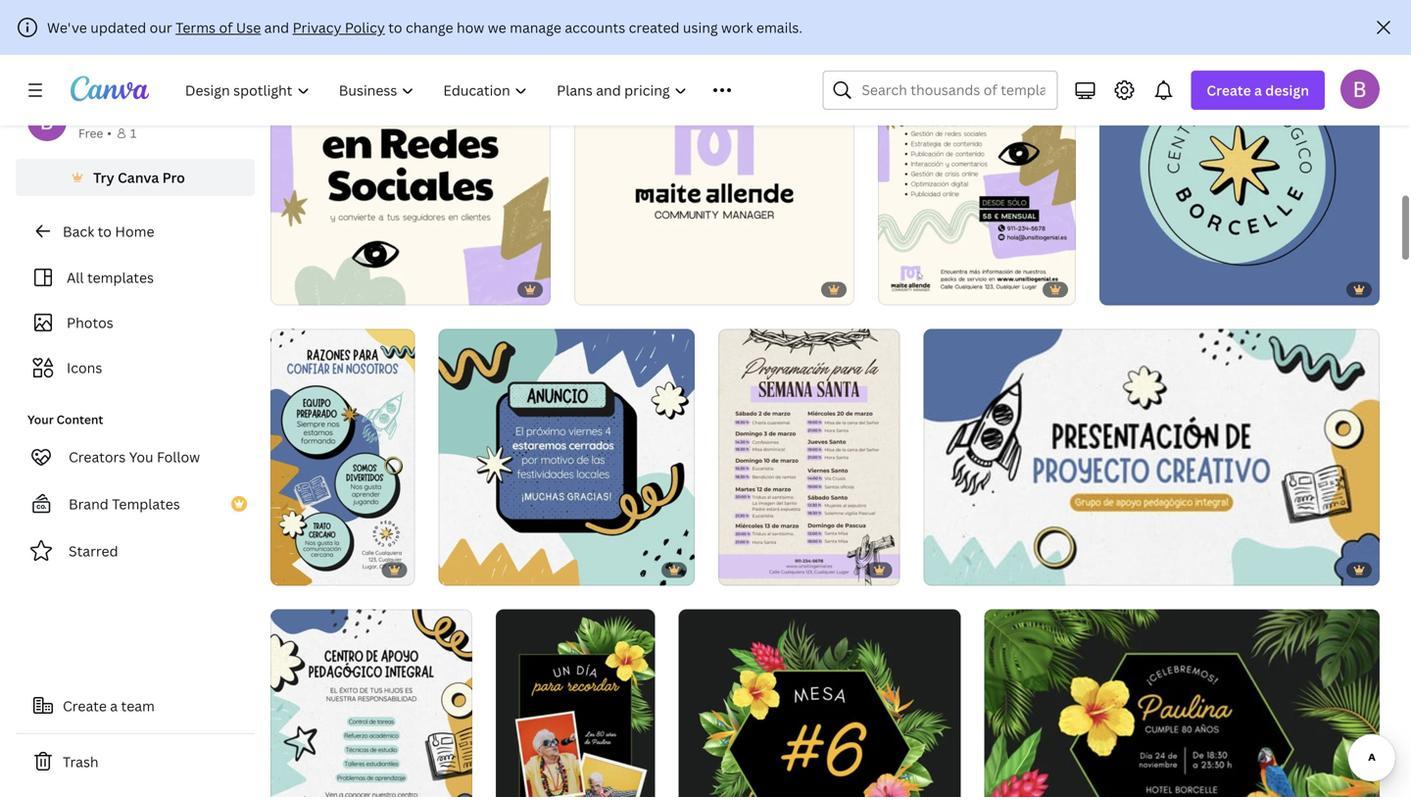 Task type: vqa. For each thing, say whether or not it's contained in the screenshot.
leftmost a
yes



Task type: describe. For each thing, give the bounding box(es) containing it.
home
[[115, 222, 154, 241]]

follow
[[157, 448, 200, 466]]

creators you follow
[[69, 448, 200, 466]]

of
[[219, 18, 233, 37]]

1 vertical spatial to
[[98, 222, 112, 241]]

canva
[[118, 168, 159, 187]]

team
[[121, 697, 155, 715]]

Search search field
[[862, 72, 1045, 109]]

manage
[[510, 18, 562, 37]]

try
[[93, 168, 114, 187]]

templates
[[112, 495, 180, 513]]

accounts
[[565, 18, 626, 37]]

trash link
[[16, 742, 255, 781]]

a for design
[[1255, 81, 1263, 100]]

created
[[629, 18, 680, 37]]

back to home
[[63, 222, 154, 241]]

updated
[[90, 18, 146, 37]]

create a team button
[[16, 686, 255, 725]]

work
[[722, 18, 753, 37]]

creators you follow link
[[16, 437, 255, 476]]

create for create a design
[[1207, 81, 1252, 100]]

you
[[129, 448, 153, 466]]

1 horizontal spatial to
[[388, 18, 402, 37]]

we
[[488, 18, 507, 37]]

create a design
[[1207, 81, 1310, 100]]

brand
[[69, 495, 109, 513]]

•
[[107, 125, 112, 141]]

using
[[683, 18, 718, 37]]

create a design button
[[1191, 71, 1325, 110]]

icons
[[67, 358, 102, 377]]

all templates
[[67, 268, 154, 287]]

terms of use link
[[176, 18, 261, 37]]

try canva pro
[[93, 168, 185, 187]]

icons link
[[27, 349, 243, 386]]

free •
[[78, 125, 112, 141]]

privacy policy link
[[293, 18, 385, 37]]

we've updated our terms of use and privacy policy to change how we manage accounts created using work emails.
[[47, 18, 803, 37]]



Task type: locate. For each thing, give the bounding box(es) containing it.
your
[[27, 411, 54, 427]]

0 horizontal spatial a
[[110, 697, 118, 715]]

brand templates link
[[16, 484, 255, 524]]

0 horizontal spatial create
[[63, 697, 107, 715]]

change
[[406, 18, 453, 37]]

None search field
[[823, 71, 1058, 110]]

how
[[457, 18, 485, 37]]

1 vertical spatial a
[[110, 697, 118, 715]]

create a team
[[63, 697, 155, 715]]

back
[[63, 222, 94, 241]]

design
[[1266, 81, 1310, 100]]

all templates link
[[27, 259, 243, 296]]

emails.
[[757, 18, 803, 37]]

back to home link
[[16, 212, 255, 251]]

0 vertical spatial to
[[388, 18, 402, 37]]

photos
[[67, 313, 113, 332]]

create left "team"
[[63, 697, 107, 715]]

use
[[236, 18, 261, 37]]

create left the design
[[1207, 81, 1252, 100]]

try canva pro button
[[16, 159, 255, 196]]

1 vertical spatial create
[[63, 697, 107, 715]]

all
[[67, 268, 84, 287]]

create inside button
[[63, 697, 107, 715]]

a inside button
[[110, 697, 118, 715]]

create
[[1207, 81, 1252, 100], [63, 697, 107, 715]]

trash
[[63, 752, 99, 771]]

pro
[[162, 168, 185, 187]]

create for create a team
[[63, 697, 107, 715]]

and
[[264, 18, 289, 37]]

privacy
[[293, 18, 342, 37]]

creators
[[69, 448, 126, 466]]

your content
[[27, 411, 103, 427]]

bob builder image
[[1341, 69, 1380, 109]]

terms
[[176, 18, 216, 37]]

our
[[150, 18, 172, 37]]

group
[[271, 25, 551, 306], [574, 25, 855, 306], [878, 25, 1077, 306], [1100, 25, 1380, 306], [271, 321, 415, 586], [439, 321, 695, 586], [719, 321, 900, 586], [924, 321, 1380, 586], [271, 601, 473, 797], [496, 601, 655, 797], [679, 601, 961, 797], [985, 601, 1380, 797]]

to right back
[[98, 222, 112, 241]]

photos link
[[27, 304, 243, 341]]

1
[[130, 125, 137, 141]]

content
[[56, 411, 103, 427]]

to right policy
[[388, 18, 402, 37]]

top level navigation element
[[173, 71, 776, 110], [173, 71, 776, 110]]

create inside dropdown button
[[1207, 81, 1252, 100]]

0 vertical spatial create
[[1207, 81, 1252, 100]]

starred
[[69, 542, 118, 560]]

a left the design
[[1255, 81, 1263, 100]]

0 horizontal spatial to
[[98, 222, 112, 241]]

free
[[78, 125, 103, 141]]

1 horizontal spatial create
[[1207, 81, 1252, 100]]

a
[[1255, 81, 1263, 100], [110, 697, 118, 715]]

to
[[388, 18, 402, 37], [98, 222, 112, 241]]

starred link
[[16, 531, 255, 571]]

brand templates
[[69, 495, 180, 513]]

we've
[[47, 18, 87, 37]]

1 horizontal spatial a
[[1255, 81, 1263, 100]]

a inside dropdown button
[[1255, 81, 1263, 100]]

policy
[[345, 18, 385, 37]]

templates
[[87, 268, 154, 287]]

0 vertical spatial a
[[1255, 81, 1263, 100]]

a for team
[[110, 697, 118, 715]]

a left "team"
[[110, 697, 118, 715]]



